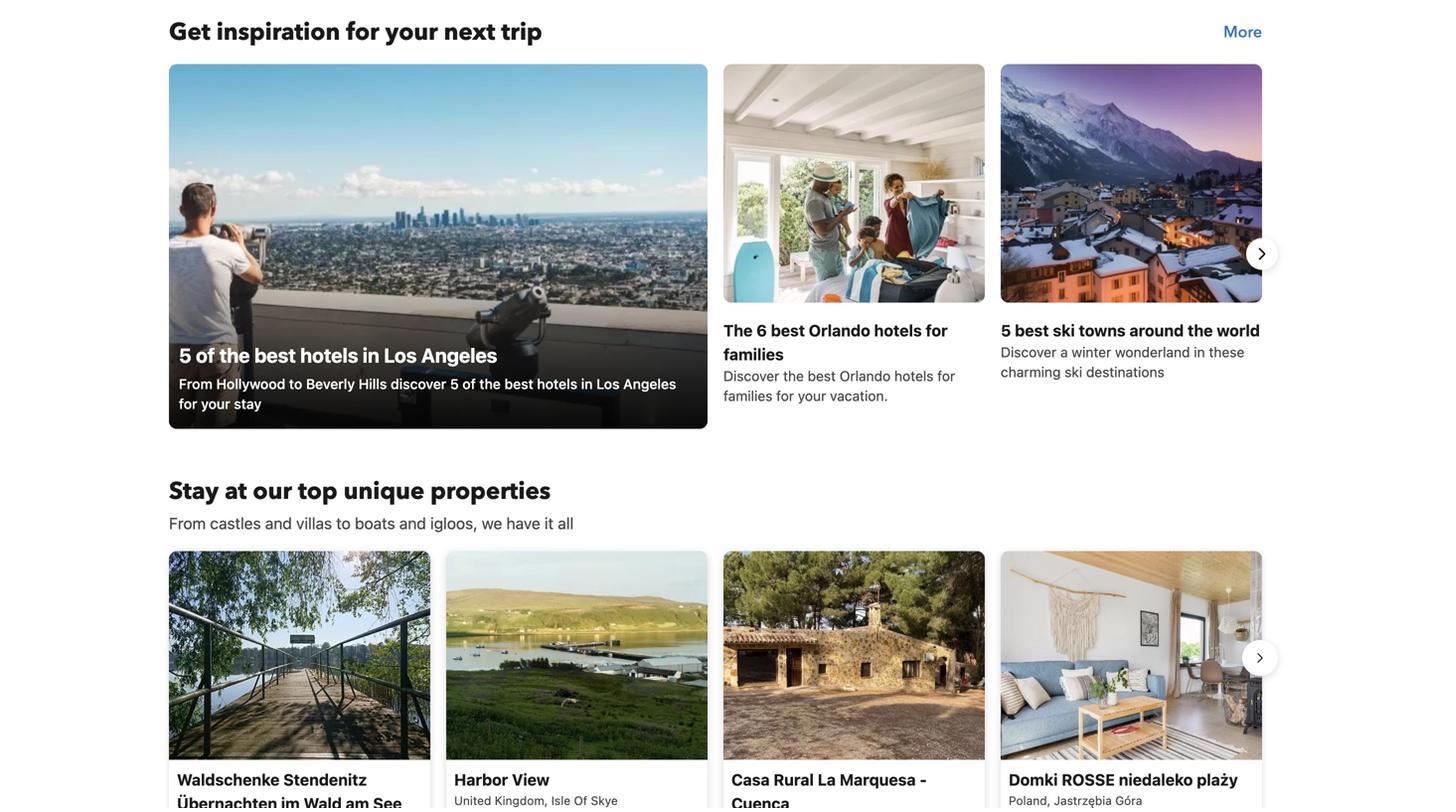 Task type: vqa. For each thing, say whether or not it's contained in the screenshot.
TOWNS
yes



Task type: describe. For each thing, give the bounding box(es) containing it.
0 vertical spatial los
[[384, 343, 417, 367]]

unique
[[344, 475, 425, 508]]

1 horizontal spatial of
[[463, 376, 476, 392]]

1 vertical spatial orlando
[[840, 368, 891, 384]]

5 of the best hotels in los angeles from hollywood to beverly hills discover 5 of the best hotels in los angeles for your stay
[[179, 343, 677, 412]]

region containing waldschenke stendenitz übernachten im wald am see
[[153, 543, 1279, 808]]

1 vertical spatial los
[[597, 376, 620, 392]]

it
[[545, 514, 554, 533]]

stay
[[234, 396, 262, 412]]

la
[[818, 771, 836, 790]]

in inside 5 best ski towns around the world discover a winter wonderland in these charming ski destinations
[[1195, 344, 1206, 360]]

rural
[[774, 771, 814, 790]]

trip
[[502, 16, 543, 49]]

5 best ski towns around the world image
[[1001, 64, 1263, 303]]

igloos,
[[431, 514, 478, 533]]

marquesa
[[840, 771, 916, 790]]

0 vertical spatial orlando
[[809, 321, 871, 340]]

discover for best
[[1001, 344, 1057, 360]]

harbor view united kingdom, isle of skye
[[454, 771, 618, 808]]

wonderland
[[1116, 344, 1191, 360]]

to for hotels
[[289, 376, 303, 392]]

of
[[574, 794, 588, 808]]

1 horizontal spatial angeles
[[624, 376, 677, 392]]

-
[[920, 771, 928, 790]]

discover for 6
[[724, 368, 780, 384]]

1 vertical spatial ski
[[1065, 364, 1083, 380]]

1 horizontal spatial in
[[581, 376, 593, 392]]

inspiration
[[216, 16, 340, 49]]

next image
[[1251, 242, 1275, 266]]

your inside the 6 best orlando hotels for families discover the best orlando hotels for families for your vacation.
[[798, 388, 827, 404]]

the
[[724, 321, 753, 340]]

stay
[[169, 475, 219, 508]]

discover
[[391, 376, 447, 392]]

have
[[507, 514, 541, 533]]

0 vertical spatial of
[[196, 343, 215, 367]]

a
[[1061, 344, 1069, 360]]

5 for 5 best ski towns around the world
[[1001, 321, 1012, 340]]

vacation.
[[830, 388, 888, 404]]

for inside 5 of the best hotels in los angeles from hollywood to beverly hills discover 5 of the best hotels in los angeles for your stay
[[179, 396, 197, 412]]

cuenca
[[732, 795, 790, 808]]

hollywood
[[216, 376, 286, 392]]

0 vertical spatial angeles
[[421, 343, 498, 367]]

domki rosse niedaleko plaży poland, jastrzębia góra
[[1009, 771, 1239, 808]]

best inside 5 best ski towns around the world discover a winter wonderland in these charming ski destinations
[[1015, 321, 1050, 340]]

plaży
[[1197, 771, 1239, 790]]

5 for 5 of the best hotels in los angeles
[[179, 343, 192, 367]]

harbor
[[454, 771, 508, 790]]

am
[[346, 795, 369, 808]]

6
[[757, 321, 767, 340]]

from inside the stay at our top unique properties from castles and villas to boats and igloos, we have it all
[[169, 514, 206, 533]]

im
[[281, 795, 300, 808]]

stay at our top unique properties from castles and villas to boats and igloos, we have it all
[[169, 475, 574, 533]]

1 families from the top
[[724, 345, 784, 364]]

góra
[[1116, 794, 1143, 808]]



Task type: locate. For each thing, give the bounding box(es) containing it.
5 inside 5 best ski towns around the world discover a winter wonderland in these charming ski destinations
[[1001, 321, 1012, 340]]

ski up a
[[1053, 321, 1076, 340]]

2 vertical spatial 5
[[450, 376, 459, 392]]

our
[[253, 475, 292, 508]]

2 horizontal spatial 5
[[1001, 321, 1012, 340]]

families
[[724, 345, 784, 364], [724, 388, 773, 404]]

stendenitz
[[283, 771, 367, 790]]

0 vertical spatial 5
[[1001, 321, 1012, 340]]

0 horizontal spatial of
[[196, 343, 215, 367]]

to
[[289, 376, 303, 392], [336, 514, 351, 533]]

to left beverly
[[289, 376, 303, 392]]

angeles
[[421, 343, 498, 367], [624, 376, 677, 392]]

0 horizontal spatial discover
[[724, 368, 780, 384]]

your left vacation.
[[798, 388, 827, 404]]

1 horizontal spatial your
[[385, 16, 438, 49]]

5 of the best hotels in los angeles region
[[153, 64, 1279, 444]]

world
[[1217, 321, 1261, 340]]

0 horizontal spatial and
[[265, 514, 292, 533]]

discover inside 5 best ski towns around the world discover a winter wonderland in these charming ski destinations
[[1001, 344, 1057, 360]]

5 best ski towns around the world discover a winter wonderland in these charming ski destinations
[[1001, 321, 1261, 380]]

skye
[[591, 794, 618, 808]]

region
[[153, 543, 1279, 808]]

around
[[1130, 321, 1185, 340]]

hotels
[[875, 321, 922, 340], [300, 343, 358, 367], [895, 368, 934, 384], [537, 376, 578, 392]]

more link
[[1224, 16, 1263, 48]]

from
[[179, 376, 213, 392], [169, 514, 206, 533]]

1 vertical spatial 5
[[179, 343, 192, 367]]

1 horizontal spatial los
[[597, 376, 620, 392]]

ski
[[1053, 321, 1076, 340], [1065, 364, 1083, 380]]

1 horizontal spatial and
[[399, 514, 426, 533]]

1 horizontal spatial 5
[[450, 376, 459, 392]]

winter
[[1072, 344, 1112, 360]]

0 vertical spatial families
[[724, 345, 784, 364]]

los
[[384, 343, 417, 367], [597, 376, 620, 392]]

2 families from the top
[[724, 388, 773, 404]]

orlando
[[809, 321, 871, 340], [840, 368, 891, 384]]

rosse
[[1062, 771, 1116, 790]]

0 vertical spatial to
[[289, 376, 303, 392]]

5
[[1001, 321, 1012, 340], [179, 343, 192, 367], [450, 376, 459, 392]]

to inside the stay at our top unique properties from castles and villas to boats and igloos, we have it all
[[336, 514, 351, 533]]

castles
[[210, 514, 261, 533]]

see
[[373, 795, 402, 808]]

0 horizontal spatial 5
[[179, 343, 192, 367]]

of
[[196, 343, 215, 367], [463, 376, 476, 392]]

kingdom,
[[495, 794, 548, 808]]

your left stay
[[201, 396, 230, 412]]

from inside 5 of the best hotels in los angeles from hollywood to beverly hills discover 5 of the best hotels in los angeles for your stay
[[179, 376, 213, 392]]

casa rural la marquesa - cuenca link
[[724, 551, 985, 808]]

we
[[482, 514, 503, 533]]

properties
[[431, 475, 551, 508]]

2 horizontal spatial in
[[1195, 344, 1206, 360]]

to inside 5 of the best hotels in los angeles from hollywood to beverly hills discover 5 of the best hotels in los angeles for your stay
[[289, 376, 303, 392]]

waldschenke
[[177, 771, 280, 790]]

boats
[[355, 514, 395, 533]]

united
[[454, 794, 492, 808]]

your left next
[[385, 16, 438, 49]]

casa
[[732, 771, 770, 790]]

jastrzębia
[[1055, 794, 1113, 808]]

0 horizontal spatial your
[[201, 396, 230, 412]]

and
[[265, 514, 292, 533], [399, 514, 426, 533]]

the 6 best orlando hotels for families discover the best orlando hotels for families for your vacation.
[[724, 321, 956, 404]]

your
[[385, 16, 438, 49], [798, 388, 827, 404], [201, 396, 230, 412]]

the 6 best orlando hotels for families image
[[724, 64, 985, 303]]

niedaleko
[[1119, 771, 1194, 790]]

1 vertical spatial from
[[169, 514, 206, 533]]

families down 6
[[724, 345, 784, 364]]

view
[[512, 771, 550, 790]]

waldschenke stendenitz übernachten im wald am see
[[177, 771, 402, 808]]

destinations
[[1087, 364, 1165, 380]]

1 horizontal spatial to
[[336, 514, 351, 533]]

to for unique
[[336, 514, 351, 533]]

übernachten
[[177, 795, 277, 808]]

to right villas
[[336, 514, 351, 533]]

and down our
[[265, 514, 292, 533]]

towns
[[1079, 321, 1126, 340]]

0 horizontal spatial los
[[384, 343, 417, 367]]

beverly
[[306, 376, 355, 392]]

these
[[1210, 344, 1245, 360]]

2 and from the left
[[399, 514, 426, 533]]

the inside the 6 best orlando hotels for families discover the best orlando hotels for families for your vacation.
[[784, 368, 804, 384]]

from down stay
[[169, 514, 206, 533]]

more
[[1224, 21, 1263, 43]]

0 vertical spatial from
[[179, 376, 213, 392]]

at
[[225, 475, 247, 508]]

in
[[363, 343, 380, 367], [1195, 344, 1206, 360], [581, 376, 593, 392]]

1 vertical spatial angeles
[[624, 376, 677, 392]]

domki
[[1009, 771, 1058, 790]]

poland,
[[1009, 794, 1051, 808]]

1 vertical spatial discover
[[724, 368, 780, 384]]

the
[[1188, 321, 1214, 340], [219, 343, 250, 367], [784, 368, 804, 384], [480, 376, 501, 392]]

best
[[771, 321, 805, 340], [1015, 321, 1050, 340], [254, 343, 296, 367], [808, 368, 836, 384], [505, 376, 534, 392]]

discover up charming on the right top
[[1001, 344, 1057, 360]]

your inside 5 of the best hotels in los angeles from hollywood to beverly hills discover 5 of the best hotels in los angeles for your stay
[[201, 396, 230, 412]]

0 horizontal spatial to
[[289, 376, 303, 392]]

1 horizontal spatial discover
[[1001, 344, 1057, 360]]

1 vertical spatial of
[[463, 376, 476, 392]]

hills
[[359, 376, 387, 392]]

casa rural la marquesa - cuenca
[[732, 771, 928, 808]]

1 vertical spatial to
[[336, 514, 351, 533]]

and right boats at the bottom of page
[[399, 514, 426, 533]]

0 vertical spatial ski
[[1053, 321, 1076, 340]]

for
[[346, 16, 379, 49], [926, 321, 948, 340], [938, 368, 956, 384], [777, 388, 795, 404], [179, 396, 197, 412]]

discover inside the 6 best orlando hotels for families discover the best orlando hotels for families for your vacation.
[[724, 368, 780, 384]]

charming
[[1001, 364, 1061, 380]]

isle
[[552, 794, 571, 808]]

0 horizontal spatial angeles
[[421, 343, 498, 367]]

top
[[298, 475, 338, 508]]

1 and from the left
[[265, 514, 292, 533]]

next
[[444, 16, 496, 49]]

the inside 5 best ski towns around the world discover a winter wonderland in these charming ski destinations
[[1188, 321, 1214, 340]]

2 horizontal spatial your
[[798, 388, 827, 404]]

waldschenke stendenitz übernachten im wald am see link
[[169, 551, 431, 808]]

families down the
[[724, 388, 773, 404]]

discover
[[1001, 344, 1057, 360], [724, 368, 780, 384]]

wald
[[304, 795, 342, 808]]

discover down 6
[[724, 368, 780, 384]]

get
[[169, 16, 211, 49]]

ski down a
[[1065, 364, 1083, 380]]

from left the hollywood
[[179, 376, 213, 392]]

get inspiration for your next trip
[[169, 16, 543, 49]]

villas
[[296, 514, 332, 533]]

1 vertical spatial families
[[724, 388, 773, 404]]

0 vertical spatial discover
[[1001, 344, 1057, 360]]

0 horizontal spatial in
[[363, 343, 380, 367]]

all
[[558, 514, 574, 533]]



